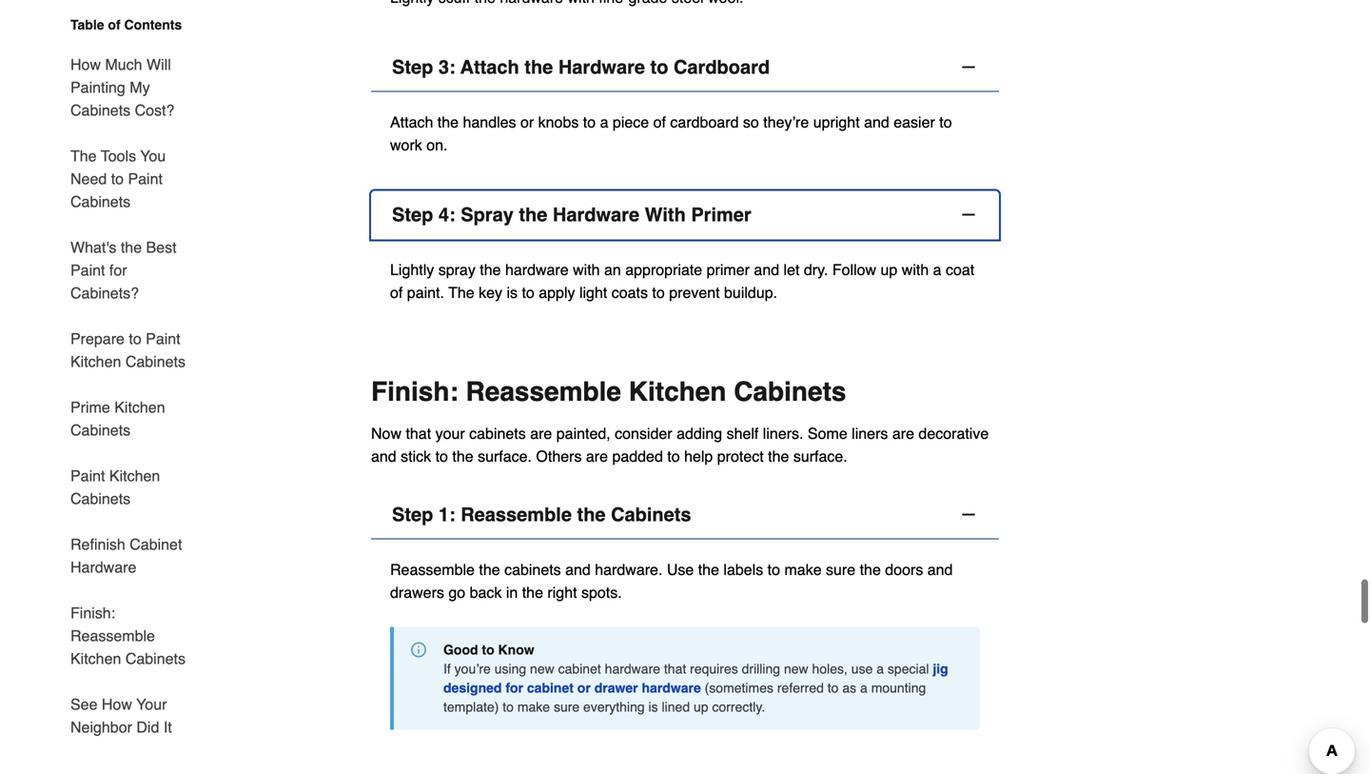 Task type: describe. For each thing, give the bounding box(es) containing it.
tools
[[101, 147, 136, 165]]

and up right
[[566, 561, 591, 578]]

step 4: spray the hardware with primer
[[392, 204, 752, 226]]

attach inside step 3: attach the hardware to cardboard button
[[461, 56, 520, 78]]

cabinet
[[130, 536, 182, 553]]

kitchen inside prime kitchen cabinets
[[114, 398, 165, 416]]

now
[[371, 425, 402, 442]]

apply
[[539, 284, 576, 301]]

now that your cabinets are painted, consider adding shelf liners. some liners are decorative and stick to the surface. others are padded to help protect the surface.
[[371, 425, 989, 465]]

how much will painting my cabinets cost? link
[[70, 42, 198, 133]]

to inside prepare to paint kitchen cabinets
[[129, 330, 142, 347]]

1:
[[439, 504, 456, 525]]

make inside reassemble the cabinets and hardware. use the labels to make sure the doors and drawers go back in the right spots.
[[785, 561, 822, 578]]

step for step 4: spray the hardware with primer
[[392, 204, 434, 226]]

reassemble inside reassemble the cabinets and hardware. use the labels to make sure the doors and drawers go back in the right spots.
[[390, 561, 475, 578]]

the left doors
[[860, 561, 881, 578]]

1 horizontal spatial finish:
[[371, 376, 459, 407]]

with
[[645, 204, 686, 226]]

prepare to paint kitchen cabinets link
[[70, 316, 198, 385]]

what's the best paint for cabinets? link
[[70, 225, 198, 316]]

stick
[[401, 447, 431, 465]]

attach the handles or knobs to a piece of cardboard so they're upright and easier to work on.
[[390, 113, 953, 154]]

minus image
[[960, 58, 979, 77]]

so
[[743, 113, 760, 131]]

designed
[[444, 680, 502, 695]]

right
[[548, 584, 577, 601]]

you
[[140, 147, 166, 165]]

1 new from the left
[[530, 661, 555, 676]]

appropriate
[[626, 261, 703, 278]]

the right in
[[522, 584, 544, 601]]

cabinets inside prepare to paint kitchen cabinets
[[125, 353, 186, 370]]

that inside now that your cabinets are painted, consider adding shelf liners. some liners are decorative and stick to the surface. others are padded to help protect the surface.
[[406, 425, 431, 442]]

paint.
[[407, 284, 445, 301]]

some
[[808, 425, 848, 442]]

the down liners.
[[768, 447, 790, 465]]

paint inside paint kitchen cabinets
[[70, 467, 105, 485]]

the inside 'attach the handles or knobs to a piece of cardboard so they're upright and easier to work on.'
[[438, 113, 459, 131]]

1 surface. from the left
[[478, 447, 532, 465]]

referred
[[778, 680, 824, 695]]

cabinets inside now that your cabinets are painted, consider adding shelf liners. some liners are decorative and stick to the surface. others are padded to help protect the surface.
[[470, 425, 526, 442]]

how inside 'see how your neighbor did it'
[[102, 695, 132, 713]]

kitchen inside the finish: reassemble kitchen cabinets
[[70, 650, 121, 667]]

using
[[495, 661, 527, 676]]

padded
[[613, 447, 663, 465]]

info image
[[411, 642, 427, 657]]

will
[[147, 56, 171, 73]]

reassemble inside button
[[461, 504, 572, 525]]

to right knobs
[[583, 113, 596, 131]]

prevent
[[669, 284, 720, 301]]

go
[[449, 584, 466, 601]]

to left apply
[[522, 284, 535, 301]]

shelf
[[727, 425, 759, 442]]

kitchen up adding
[[629, 376, 727, 407]]

lightly
[[390, 261, 434, 278]]

adding
[[677, 425, 723, 442]]

drawers
[[390, 584, 445, 601]]

table of contents
[[70, 17, 182, 32]]

on.
[[427, 136, 448, 154]]

of inside 'attach the handles or knobs to a piece of cardboard so they're upright and easier to work on.'
[[654, 113, 666, 131]]

is inside the lightly spray the hardware with an appropriate primer and let dry. follow up with a coat of paint. the key is to apply light coats to prevent buildup.
[[507, 284, 518, 301]]

hardware inside jig designed for cabinet or drawer hardware
[[642, 680, 701, 695]]

liners.
[[763, 425, 804, 442]]

back
[[470, 584, 502, 601]]

coats
[[612, 284, 648, 301]]

cabinets inside paint kitchen cabinets
[[70, 490, 131, 507]]

and inside the lightly spray the hardware with an appropriate primer and let dry. follow up with a coat of paint. the key is to apply light coats to prevent buildup.
[[754, 261, 780, 278]]

hardware inside refinish cabinet hardware
[[70, 558, 136, 576]]

you're
[[455, 661, 491, 676]]

reassemble inside the finish: reassemble kitchen cabinets
[[70, 627, 155, 645]]

my
[[130, 79, 150, 96]]

kitchen inside paint kitchen cabinets
[[109, 467, 160, 485]]

the inside the lightly spray the hardware with an appropriate primer and let dry. follow up with a coat of paint. the key is to apply light coats to prevent buildup.
[[480, 261, 501, 278]]

paint kitchen cabinets link
[[70, 453, 198, 522]]

prepare to paint kitchen cabinets
[[70, 330, 186, 370]]

the right use
[[699, 561, 720, 578]]

good to know
[[444, 642, 535, 657]]

reassemble up painted,
[[466, 376, 622, 407]]

lined
[[662, 699, 690, 714]]

a inside the lightly spray the hardware with an appropriate primer and let dry. follow up with a coat of paint. the key is to apply light coats to prevent buildup.
[[934, 261, 942, 278]]

spray
[[461, 204, 514, 226]]

the tools you need to paint cabinets link
[[70, 133, 198, 225]]

spots.
[[582, 584, 622, 601]]

up inside the lightly spray the hardware with an appropriate primer and let dry. follow up with a coat of paint. the key is to apply light coats to prevent buildup.
[[881, 261, 898, 278]]

primer
[[707, 261, 750, 278]]

primer
[[692, 204, 752, 226]]

finish: reassemble kitchen cabinets link
[[70, 590, 198, 682]]

your
[[436, 425, 465, 442]]

others
[[536, 447, 582, 465]]

2 with from the left
[[902, 261, 929, 278]]

work
[[390, 136, 422, 154]]

or inside 'attach the handles or knobs to a piece of cardboard so they're upright and easier to work on.'
[[521, 113, 534, 131]]

for inside jig designed for cabinet or drawer hardware
[[506, 680, 524, 695]]

use
[[852, 661, 873, 676]]

drawer
[[595, 680, 638, 695]]

1 horizontal spatial are
[[586, 447, 608, 465]]

table
[[70, 17, 104, 32]]

upright
[[814, 113, 860, 131]]

is inside '(sometimes referred to as a mounting template) to make sure everything is lined up correctly.'
[[649, 699, 658, 714]]

reassemble the cabinets and hardware. use the labels to make sure the doors and drawers go back in the right spots.
[[390, 561, 953, 601]]

use
[[667, 561, 694, 578]]

handles
[[463, 113, 517, 131]]

doors
[[886, 561, 924, 578]]

prime kitchen cabinets
[[70, 398, 165, 439]]

an
[[605, 261, 621, 278]]

step for step 1: reassemble the cabinets
[[392, 504, 434, 525]]

refinish cabinet hardware link
[[70, 522, 198, 590]]

refinish cabinet hardware
[[70, 536, 182, 576]]

cabinets inside button
[[611, 504, 692, 525]]

up inside '(sometimes referred to as a mounting template) to make sure everything is lined up correctly.'
[[694, 699, 709, 714]]

and inside now that your cabinets are painted, consider adding shelf liners. some liners are decorative and stick to the surface. others are padded to help protect the surface.
[[371, 447, 397, 465]]

see
[[70, 695, 98, 713]]

correctly.
[[713, 699, 766, 714]]

1 vertical spatial that
[[664, 661, 687, 676]]

best
[[146, 238, 177, 256]]

4:
[[439, 204, 456, 226]]

cabinets inside the tools you need to paint cabinets
[[70, 193, 131, 210]]

paint inside prepare to paint kitchen cabinets
[[146, 330, 181, 347]]

(sometimes referred to as a mounting template) to make sure everything is lined up correctly.
[[444, 680, 927, 714]]

cabinets inside the finish: reassemble kitchen cabinets
[[125, 650, 186, 667]]

holes,
[[813, 661, 848, 676]]

the inside the tools you need to paint cabinets
[[70, 147, 97, 165]]

2 new from the left
[[784, 661, 809, 676]]

to up you're
[[482, 642, 495, 657]]

to down appropriate
[[653, 284, 665, 301]]

consider
[[615, 425, 673, 442]]

buildup.
[[725, 284, 778, 301]]

how much will painting my cabinets cost?
[[70, 56, 175, 119]]

requires
[[690, 661, 739, 676]]

the up back
[[479, 561, 500, 578]]

to inside button
[[651, 56, 669, 78]]

the inside what's the best paint for cabinets?
[[121, 238, 142, 256]]

painting
[[70, 79, 125, 96]]



Task type: vqa. For each thing, say whether or not it's contained in the screenshot.
left finish:
yes



Task type: locate. For each thing, give the bounding box(es) containing it.
cabinet up "drawer"
[[558, 661, 601, 676]]

0 vertical spatial finish:
[[371, 376, 459, 407]]

prime
[[70, 398, 110, 416]]

reassemble
[[466, 376, 622, 407], [461, 504, 572, 525], [390, 561, 475, 578], [70, 627, 155, 645]]

contents
[[124, 17, 182, 32]]

0 vertical spatial hardware
[[559, 56, 645, 78]]

0 horizontal spatial or
[[521, 113, 534, 131]]

that up stick
[[406, 425, 431, 442]]

0 vertical spatial that
[[406, 425, 431, 442]]

the down spray
[[449, 284, 475, 301]]

hardware
[[505, 261, 569, 278], [605, 661, 661, 676], [642, 680, 701, 695]]

kitchen right prime
[[114, 398, 165, 416]]

1 vertical spatial the
[[449, 284, 475, 301]]

how up neighbor
[[102, 695, 132, 713]]

as
[[843, 680, 857, 695]]

reassemble right 1:
[[461, 504, 572, 525]]

step left 3: on the left top of the page
[[392, 56, 434, 78]]

1 vertical spatial of
[[654, 113, 666, 131]]

1 horizontal spatial for
[[506, 680, 524, 695]]

0 horizontal spatial the
[[70, 147, 97, 165]]

3:
[[439, 56, 456, 78]]

coat
[[946, 261, 975, 278]]

1 vertical spatial is
[[649, 699, 658, 714]]

know
[[498, 642, 535, 657]]

cost?
[[135, 101, 175, 119]]

did
[[136, 718, 159, 736]]

2 vertical spatial step
[[392, 504, 434, 525]]

and right doors
[[928, 561, 953, 578]]

0 horizontal spatial that
[[406, 425, 431, 442]]

1 vertical spatial attach
[[390, 113, 434, 131]]

refinish
[[70, 536, 125, 553]]

hardware up apply
[[505, 261, 569, 278]]

paint inside the tools you need to paint cabinets
[[128, 170, 163, 188]]

paint right "prepare" on the top of page
[[146, 330, 181, 347]]

1 vertical spatial make
[[518, 699, 550, 714]]

the
[[70, 147, 97, 165], [449, 284, 475, 301]]

let
[[784, 261, 800, 278]]

1 horizontal spatial finish: reassemble kitchen cabinets
[[371, 376, 847, 407]]

see how your neighbor did it
[[70, 695, 172, 736]]

finish: reassemble kitchen cabinets up your
[[70, 604, 186, 667]]

what's the best paint for cabinets?
[[70, 238, 177, 302]]

finish: reassemble kitchen cabinets inside finish: reassemble kitchen cabinets link
[[70, 604, 186, 667]]

1 with from the left
[[573, 261, 600, 278]]

1 vertical spatial or
[[578, 680, 591, 695]]

make down using
[[518, 699, 550, 714]]

to right template)
[[503, 699, 514, 714]]

1 vertical spatial finish:
[[70, 604, 115, 622]]

cabinet down know
[[527, 680, 574, 695]]

hardware up lined
[[642, 680, 701, 695]]

1 minus image from the top
[[960, 205, 979, 224]]

step for step 3: attach the hardware to cardboard
[[392, 56, 434, 78]]

a inside 'attach the handles or knobs to a piece of cardboard so they're upright and easier to work on.'
[[600, 113, 609, 131]]

spray
[[439, 261, 476, 278]]

0 horizontal spatial is
[[507, 284, 518, 301]]

minus image inside step 1: reassemble the cabinets button
[[960, 505, 979, 524]]

cabinet inside jig designed for cabinet or drawer hardware
[[527, 680, 574, 695]]

paint kitchen cabinets
[[70, 467, 160, 507]]

step 1: reassemble the cabinets button
[[371, 491, 1000, 539]]

and left let
[[754, 261, 780, 278]]

kitchen up see
[[70, 650, 121, 667]]

attach right 3: on the left top of the page
[[461, 56, 520, 78]]

that
[[406, 425, 431, 442], [664, 661, 687, 676]]

are
[[530, 425, 552, 442], [893, 425, 915, 442], [586, 447, 608, 465]]

kitchen
[[70, 353, 121, 370], [629, 376, 727, 407], [114, 398, 165, 416], [109, 467, 160, 485], [70, 650, 121, 667]]

how inside how much will painting my cabinets cost?
[[70, 56, 101, 73]]

reassemble up see
[[70, 627, 155, 645]]

surface. down some
[[794, 447, 848, 465]]

cabinets down painting
[[70, 101, 131, 119]]

minus image for step 1: reassemble the cabinets
[[960, 505, 979, 524]]

mounting
[[872, 680, 927, 695]]

the right spray
[[519, 204, 548, 226]]

kitchen down "prepare" on the top of page
[[70, 353, 121, 370]]

1 vertical spatial how
[[102, 695, 132, 713]]

0 vertical spatial up
[[881, 261, 898, 278]]

neighbor
[[70, 718, 132, 736]]

0 vertical spatial of
[[108, 17, 121, 32]]

much
[[105, 56, 142, 73]]

2 minus image from the top
[[960, 505, 979, 524]]

labels
[[724, 561, 764, 578]]

of right 'piece'
[[654, 113, 666, 131]]

finish: up now
[[371, 376, 459, 407]]

hardware down refinish
[[70, 558, 136, 576]]

0 vertical spatial attach
[[461, 56, 520, 78]]

paint down what's
[[70, 261, 105, 279]]

for down using
[[506, 680, 524, 695]]

finish: inside the finish: reassemble kitchen cabinets
[[70, 604, 115, 622]]

is left lined
[[649, 699, 658, 714]]

new right using
[[530, 661, 555, 676]]

the up the hardware.
[[577, 504, 606, 525]]

to left as
[[828, 680, 839, 695]]

2 horizontal spatial of
[[654, 113, 666, 131]]

of inside the lightly spray the hardware with an appropriate primer and let dry. follow up with a coat of paint. the key is to apply light coats to prevent buildup.
[[390, 284, 403, 301]]

1 horizontal spatial of
[[390, 284, 403, 301]]

to down your
[[436, 447, 448, 465]]

1 horizontal spatial sure
[[826, 561, 856, 578]]

help
[[685, 447, 713, 465]]

protect
[[718, 447, 764, 465]]

1 horizontal spatial with
[[902, 261, 929, 278]]

sure inside reassemble the cabinets and hardware. use the labels to make sure the doors and drawers go back in the right spots.
[[826, 561, 856, 578]]

the
[[525, 56, 553, 78], [438, 113, 459, 131], [519, 204, 548, 226], [121, 238, 142, 256], [480, 261, 501, 278], [453, 447, 474, 465], [768, 447, 790, 465], [577, 504, 606, 525], [479, 561, 500, 578], [699, 561, 720, 578], [860, 561, 881, 578], [522, 584, 544, 601]]

good
[[444, 642, 478, 657]]

hardware for with
[[553, 204, 640, 226]]

0 horizontal spatial are
[[530, 425, 552, 442]]

see how your neighbor did it link
[[70, 682, 198, 739]]

minus image for step 4: spray the hardware with primer
[[960, 205, 979, 224]]

are down painted,
[[586, 447, 608, 465]]

0 vertical spatial is
[[507, 284, 518, 301]]

cabinets inside reassemble the cabinets and hardware. use the labels to make sure the doors and drawers go back in the right spots.
[[505, 561, 561, 578]]

1 vertical spatial cabinet
[[527, 680, 574, 695]]

1 horizontal spatial new
[[784, 661, 809, 676]]

0 vertical spatial the
[[70, 147, 97, 165]]

knobs
[[539, 113, 579, 131]]

the up need
[[70, 147, 97, 165]]

cabinets up liners.
[[734, 376, 847, 407]]

step left 1:
[[392, 504, 434, 525]]

cabinets up in
[[505, 561, 561, 578]]

0 horizontal spatial make
[[518, 699, 550, 714]]

minus image inside step 4: spray the hardware with primer button
[[960, 205, 979, 224]]

minus image down decorative
[[960, 505, 979, 524]]

cabinets up refinish
[[70, 490, 131, 507]]

and
[[865, 113, 890, 131], [754, 261, 780, 278], [371, 447, 397, 465], [566, 561, 591, 578], [928, 561, 953, 578]]

minus image
[[960, 205, 979, 224], [960, 505, 979, 524]]

special
[[888, 661, 930, 676]]

2 horizontal spatial are
[[893, 425, 915, 442]]

0 vertical spatial cabinets
[[470, 425, 526, 442]]

liners
[[852, 425, 889, 442]]

0 vertical spatial hardware
[[505, 261, 569, 278]]

with
[[573, 261, 600, 278], [902, 261, 929, 278]]

reassemble up drawers
[[390, 561, 475, 578]]

jig designed for cabinet or drawer hardware link
[[444, 661, 949, 695]]

attach inside 'attach the handles or knobs to a piece of cardboard so they're upright and easier to work on.'
[[390, 113, 434, 131]]

or inside jig designed for cabinet or drawer hardware
[[578, 680, 591, 695]]

cabinets down prime
[[70, 421, 131, 439]]

or left knobs
[[521, 113, 534, 131]]

0 horizontal spatial surface.
[[478, 447, 532, 465]]

are right liners
[[893, 425, 915, 442]]

1 vertical spatial minus image
[[960, 505, 979, 524]]

cabinets down need
[[70, 193, 131, 210]]

drilling
[[742, 661, 781, 676]]

new up 'referred'
[[784, 661, 809, 676]]

a left 'piece'
[[600, 113, 609, 131]]

to right labels
[[768, 561, 781, 578]]

1 horizontal spatial that
[[664, 661, 687, 676]]

to right "prepare" on the top of page
[[129, 330, 142, 347]]

a right as
[[861, 680, 868, 695]]

0 vertical spatial minus image
[[960, 205, 979, 224]]

or left "drawer"
[[578, 680, 591, 695]]

the up "key" at the left of the page
[[480, 261, 501, 278]]

sure left "everything"
[[554, 699, 580, 714]]

your
[[136, 695, 167, 713]]

to left help
[[668, 447, 680, 465]]

of down lightly
[[390, 284, 403, 301]]

hardware up "drawer"
[[605, 661, 661, 676]]

2 step from the top
[[392, 204, 434, 226]]

2 vertical spatial hardware
[[642, 680, 701, 695]]

template)
[[444, 699, 499, 714]]

up right lined
[[694, 699, 709, 714]]

for up cabinets?
[[109, 261, 127, 279]]

the left best
[[121, 238, 142, 256]]

hardware.
[[595, 561, 663, 578]]

1 vertical spatial step
[[392, 204, 434, 226]]

hardware for to
[[559, 56, 645, 78]]

to inside the tools you need to paint cabinets
[[111, 170, 124, 188]]

2 vertical spatial of
[[390, 284, 403, 301]]

jig designed for cabinet or drawer hardware
[[444, 661, 949, 695]]

of right table at the top left of the page
[[108, 17, 121, 32]]

kitchen inside prepare to paint kitchen cabinets
[[70, 353, 121, 370]]

1 vertical spatial cabinets
[[505, 561, 561, 578]]

surface.
[[478, 447, 532, 465], [794, 447, 848, 465]]

the up knobs
[[525, 56, 553, 78]]

1 vertical spatial finish: reassemble kitchen cabinets
[[70, 604, 186, 667]]

1 vertical spatial for
[[506, 680, 524, 695]]

make right labels
[[785, 561, 822, 578]]

sure inside '(sometimes referred to as a mounting template) to make sure everything is lined up correctly.'
[[554, 699, 580, 714]]

dry.
[[804, 261, 829, 278]]

the down your
[[453, 447, 474, 465]]

need
[[70, 170, 107, 188]]

1 horizontal spatial make
[[785, 561, 822, 578]]

table of contents element
[[55, 15, 198, 739]]

cardboard
[[674, 56, 770, 78]]

step 1: reassemble the cabinets
[[392, 504, 692, 525]]

0 horizontal spatial sure
[[554, 699, 580, 714]]

kitchen down prime kitchen cabinets link at left
[[109, 467, 160, 485]]

to inside reassemble the cabinets and hardware. use the labels to make sure the doors and drawers go back in the right spots.
[[768, 561, 781, 578]]

lightly spray the hardware with an appropriate primer and let dry. follow up with a coat of paint. the key is to apply light coats to prevent buildup.
[[390, 261, 975, 301]]

surface. left "others"
[[478, 447, 532, 465]]

1 vertical spatial hardware
[[553, 204, 640, 226]]

cabinets?
[[70, 284, 139, 302]]

the inside the lightly spray the hardware with an appropriate primer and let dry. follow up with a coat of paint. the key is to apply light coats to prevent buildup.
[[449, 284, 475, 301]]

that up '(sometimes referred to as a mounting template) to make sure everything is lined up correctly.'
[[664, 661, 687, 676]]

0 horizontal spatial attach
[[390, 113, 434, 131]]

0 vertical spatial finish: reassemble kitchen cabinets
[[371, 376, 847, 407]]

up right follow
[[881, 261, 898, 278]]

follow
[[833, 261, 877, 278]]

step left 4:
[[392, 204, 434, 226]]

everything
[[584, 699, 645, 714]]

1 horizontal spatial surface.
[[794, 447, 848, 465]]

piece
[[613, 113, 649, 131]]

2 vertical spatial hardware
[[70, 558, 136, 576]]

1 vertical spatial up
[[694, 699, 709, 714]]

how up painting
[[70, 56, 101, 73]]

up
[[881, 261, 898, 278], [694, 699, 709, 714]]

to right easier
[[940, 113, 953, 131]]

cabinets right your
[[470, 425, 526, 442]]

to
[[651, 56, 669, 78], [583, 113, 596, 131], [940, 113, 953, 131], [111, 170, 124, 188], [522, 284, 535, 301], [653, 284, 665, 301], [129, 330, 142, 347], [436, 447, 448, 465], [668, 447, 680, 465], [768, 561, 781, 578], [482, 642, 495, 657], [828, 680, 839, 695], [503, 699, 514, 714]]

light
[[580, 284, 608, 301]]

0 horizontal spatial for
[[109, 261, 127, 279]]

cabinets up prime kitchen cabinets link at left
[[125, 353, 186, 370]]

paint down you
[[128, 170, 163, 188]]

for inside what's the best paint for cabinets?
[[109, 261, 127, 279]]

minus image up coat at the top right of the page
[[960, 205, 979, 224]]

hardware up "an"
[[553, 204, 640, 226]]

or
[[521, 113, 534, 131], [578, 680, 591, 695]]

1 vertical spatial hardware
[[605, 661, 661, 676]]

if
[[444, 661, 451, 676]]

and inside 'attach the handles or knobs to a piece of cardboard so they're upright and easier to work on.'
[[865, 113, 890, 131]]

hardware
[[559, 56, 645, 78], [553, 204, 640, 226], [70, 558, 136, 576]]

make inside '(sometimes referred to as a mounting template) to make sure everything is lined up correctly.'
[[518, 699, 550, 714]]

a inside '(sometimes referred to as a mounting template) to make sure everything is lined up correctly.'
[[861, 680, 868, 695]]

hardware inside the lightly spray the hardware with an appropriate primer and let dry. follow up with a coat of paint. the key is to apply light coats to prevent buildup.
[[505, 261, 569, 278]]

attach
[[461, 56, 520, 78], [390, 113, 434, 131]]

1 horizontal spatial up
[[881, 261, 898, 278]]

step 4: spray the hardware with primer button
[[371, 191, 1000, 239]]

0 horizontal spatial finish: reassemble kitchen cabinets
[[70, 604, 186, 667]]

sure left doors
[[826, 561, 856, 578]]

with left coat at the top right of the page
[[902, 261, 929, 278]]

to left cardboard
[[651, 56, 669, 78]]

what's
[[70, 238, 117, 256]]

0 vertical spatial cabinet
[[558, 661, 601, 676]]

1 horizontal spatial the
[[449, 284, 475, 301]]

1 horizontal spatial or
[[578, 680, 591, 695]]

0 vertical spatial how
[[70, 56, 101, 73]]

attach up "work"
[[390, 113, 434, 131]]

cabinets
[[470, 425, 526, 442], [505, 561, 561, 578]]

step 3: attach the hardware to cardboard
[[392, 56, 770, 78]]

finish: down refinish cabinet hardware
[[70, 604, 115, 622]]

if you're using new cabinet hardware that requires drilling new holes, use a special
[[444, 661, 933, 676]]

finish: reassemble kitchen cabinets up painted,
[[371, 376, 847, 407]]

a left coat at the top right of the page
[[934, 261, 942, 278]]

0 horizontal spatial up
[[694, 699, 709, 714]]

paint inside what's the best paint for cabinets?
[[70, 261, 105, 279]]

and down now
[[371, 447, 397, 465]]

1 step from the top
[[392, 56, 434, 78]]

1 horizontal spatial is
[[649, 699, 658, 714]]

for
[[109, 261, 127, 279], [506, 680, 524, 695]]

prepare
[[70, 330, 125, 347]]

3 step from the top
[[392, 504, 434, 525]]

key
[[479, 284, 503, 301]]

0 vertical spatial sure
[[826, 561, 856, 578]]

0 horizontal spatial new
[[530, 661, 555, 676]]

0 horizontal spatial of
[[108, 17, 121, 32]]

the up on. on the top left
[[438, 113, 459, 131]]

are up "others"
[[530, 425, 552, 442]]

how
[[70, 56, 101, 73], [102, 695, 132, 713]]

0 vertical spatial step
[[392, 56, 434, 78]]

cabinets
[[70, 101, 131, 119], [70, 193, 131, 210], [125, 353, 186, 370], [734, 376, 847, 407], [70, 421, 131, 439], [70, 490, 131, 507], [611, 504, 692, 525], [125, 650, 186, 667]]

0 horizontal spatial finish:
[[70, 604, 115, 622]]

0 vertical spatial for
[[109, 261, 127, 279]]

a right use
[[877, 661, 884, 676]]

0 vertical spatial or
[[521, 113, 534, 131]]

cabinets inside how much will painting my cabinets cost?
[[70, 101, 131, 119]]

1 vertical spatial sure
[[554, 699, 580, 714]]

0 vertical spatial make
[[785, 561, 822, 578]]

new
[[530, 661, 555, 676], [784, 661, 809, 676]]

0 horizontal spatial with
[[573, 261, 600, 278]]

paint
[[128, 170, 163, 188], [70, 261, 105, 279], [146, 330, 181, 347], [70, 467, 105, 485]]

finish: reassemble kitchen cabinets
[[371, 376, 847, 407], [70, 604, 186, 667]]

1 horizontal spatial attach
[[461, 56, 520, 78]]

is right "key" at the left of the page
[[507, 284, 518, 301]]

with up light
[[573, 261, 600, 278]]

2 surface. from the left
[[794, 447, 848, 465]]

jig
[[933, 661, 949, 676]]

cabinets inside prime kitchen cabinets
[[70, 421, 131, 439]]

cabinets up your
[[125, 650, 186, 667]]



